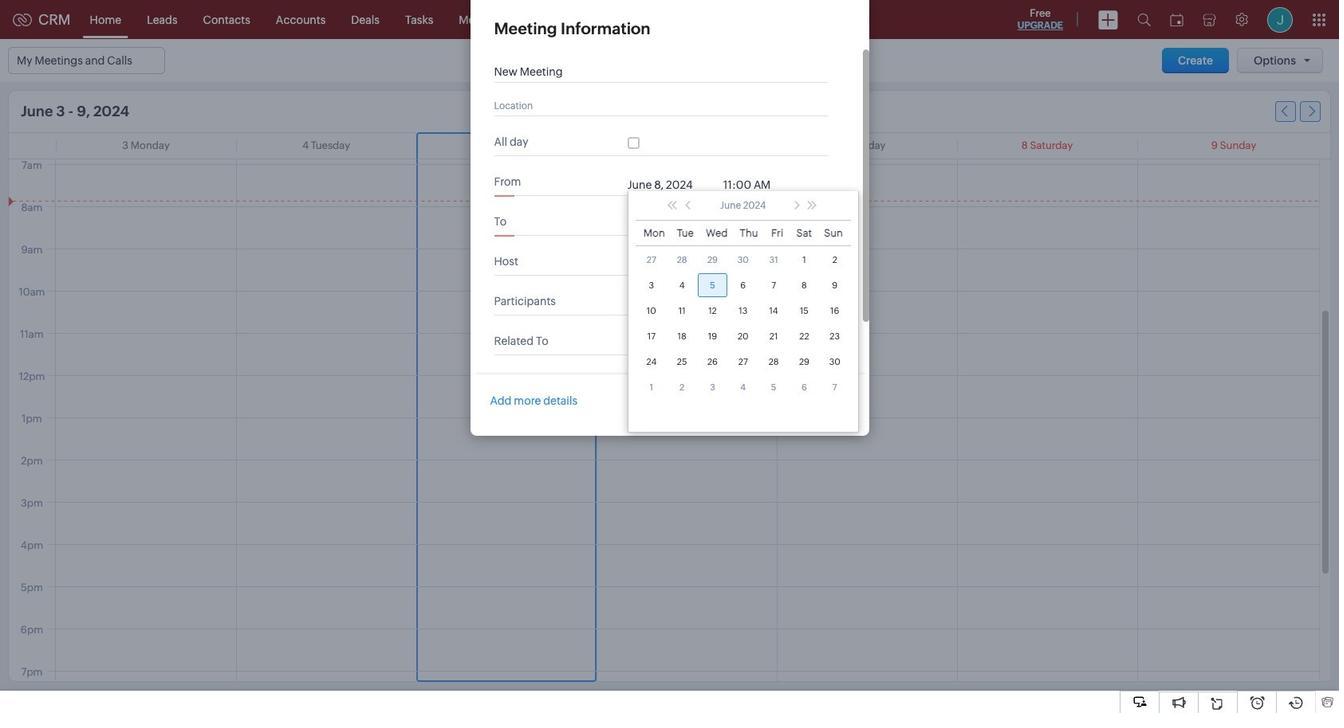 Task type: locate. For each thing, give the bounding box(es) containing it.
hh:mm a text field
[[723, 219, 787, 231]]

None button
[[713, 391, 783, 416], [792, 391, 849, 416], [713, 391, 783, 416], [792, 391, 849, 416]]

Location text field
[[494, 99, 813, 112]]

search image
[[1137, 13, 1151, 26]]

1 mmm d, yyyy text field from the top
[[627, 179, 715, 191]]

0 vertical spatial mmm d, yyyy text field
[[627, 179, 715, 191]]

profile element
[[1258, 0, 1303, 39]]

hh:mm a text field
[[723, 179, 787, 191]]

search element
[[1128, 0, 1161, 39]]

2 mmm d, yyyy text field from the top
[[627, 219, 715, 231]]

1 vertical spatial mmm d, yyyy text field
[[627, 219, 715, 231]]

mmm d, yyyy text field
[[627, 179, 715, 191], [627, 219, 715, 231]]



Task type: vqa. For each thing, say whether or not it's contained in the screenshot.
create menu image
yes



Task type: describe. For each thing, give the bounding box(es) containing it.
Title text field
[[494, 65, 813, 78]]

create menu image
[[1098, 10, 1118, 29]]

mmm d, yyyy text field for hh:mm a text field
[[627, 179, 715, 191]]

profile image
[[1267, 7, 1293, 32]]

mmm d, yyyy text field for hh:mm a text box
[[627, 219, 715, 231]]

logo image
[[13, 13, 32, 26]]

create menu element
[[1089, 0, 1128, 39]]



